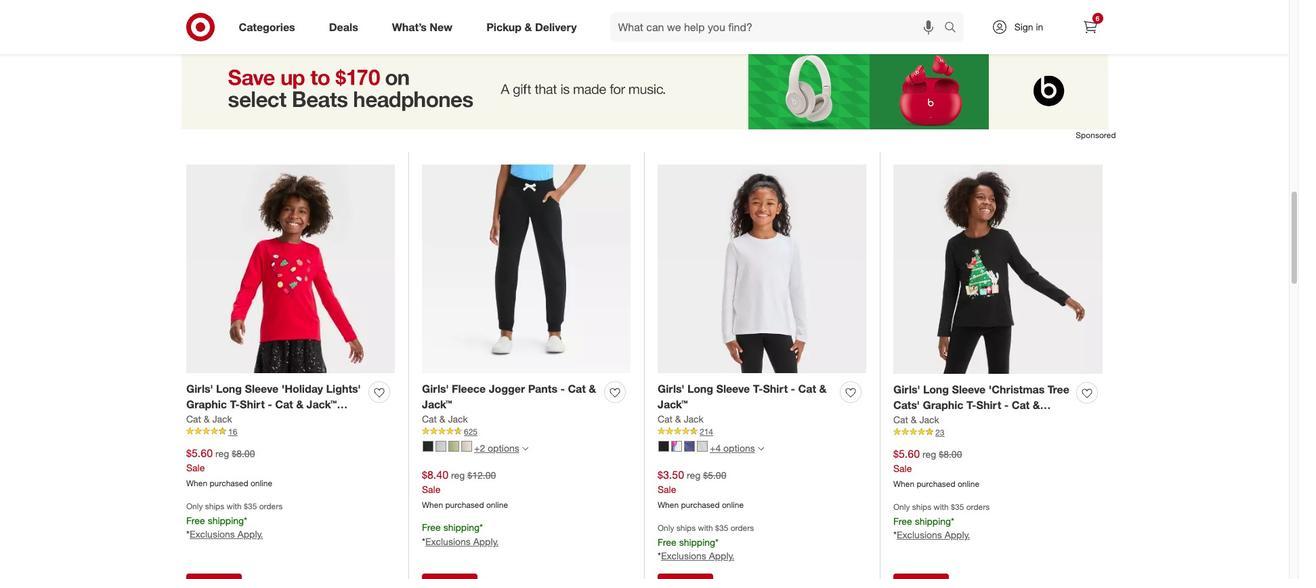 Task type: locate. For each thing, give the bounding box(es) containing it.
jack for girls' long sleeve 'holiday lights' graphic t-shirt - cat & jack™ dark red
[[212, 413, 232, 425]]

black image
[[659, 441, 669, 452]]

purchased down 23
[[917, 479, 956, 489]]

$8.40
[[422, 468, 449, 482]]

$8.00 for red
[[232, 448, 255, 459]]

orders for red
[[259, 502, 283, 512]]

cart for 3rd add to cart button from the right
[[456, 19, 472, 29]]

jack™ down fleece
[[422, 398, 452, 411]]

girls' long sleeve t-shirt - cat & jack™ image
[[658, 165, 867, 374], [658, 165, 867, 374]]

$8.00
[[232, 448, 255, 459], [939, 448, 962, 460]]

categories
[[239, 20, 295, 34]]

jack™ inside the girls' long sleeve t-shirt - cat & jack™
[[658, 398, 688, 411]]

cat
[[568, 382, 586, 396], [799, 382, 817, 396], [275, 398, 293, 411], [1012, 398, 1030, 412], [186, 413, 201, 425], [422, 413, 437, 425], [658, 413, 673, 425], [894, 414, 909, 425]]

1 horizontal spatial $5.60 reg $8.00 sale when purchased online
[[894, 447, 980, 489]]

t- up 214 link
[[753, 382, 763, 396]]

online
[[251, 478, 272, 488], [958, 479, 980, 489], [486, 500, 508, 510], [722, 500, 744, 510]]

apply. for -
[[238, 529, 263, 540]]

0 horizontal spatial t-
[[230, 398, 240, 411]]

$5.60 reg $8.00 sale when purchased online for black
[[894, 447, 980, 489]]

cat right pants
[[568, 382, 586, 396]]

jack up 625
[[448, 413, 468, 425]]

$8.00 down '16'
[[232, 448, 255, 459]]

sale inside $8.40 reg $12.00 sale when purchased online
[[422, 483, 441, 495]]

cat & jack for girls' fleece jogger pants - cat & jack™
[[422, 413, 468, 425]]

1 options from the left
[[488, 442, 520, 454]]

girls' fleece jogger pants - cat & jack™ image
[[422, 165, 631, 374], [422, 165, 631, 374]]

jack™ inside the girls' fleece jogger pants - cat & jack™
[[422, 398, 452, 411]]

t-
[[753, 382, 763, 396], [230, 398, 240, 411], [967, 398, 977, 412]]

shirt up 23 link
[[977, 398, 1002, 412]]

- right pants
[[561, 382, 565, 396]]

cat & jack up '16'
[[186, 413, 232, 425]]

red
[[214, 413, 235, 427]]

all colors + 4 more colors image
[[758, 446, 764, 452]]

online for t-
[[958, 479, 980, 489]]

2 add to cart button from the left
[[422, 13, 478, 35]]

cat & jack up bright pink icon
[[658, 413, 704, 425]]

jack™ down 'holiday
[[307, 398, 337, 411]]

shipping for girls' long sleeve 'holiday lights' graphic t-shirt - cat & jack™ dark red
[[208, 515, 244, 526]]

cat inside the girls' long sleeve t-shirt - cat & jack™
[[799, 382, 817, 396]]

& inside girls' long sleeve 'christmas tree cats' graphic t-shirt - cat & jack™ black
[[1033, 398, 1041, 412]]

cat & jack link down cats'
[[894, 413, 940, 427]]

when for girls' long sleeve t-shirt - cat & jack™
[[658, 500, 679, 510]]

girls' long sleeve 'holiday lights' graphic t-shirt - cat & jack™ dark red image
[[186, 165, 395, 374], [186, 165, 395, 374]]

4 cart from the left
[[928, 19, 943, 29]]

to for 1st add to cart button from right
[[918, 19, 925, 29]]

reg down 23
[[923, 448, 937, 460]]

graphic up dark
[[186, 398, 227, 411]]

$5.60 down dark
[[186, 446, 213, 460]]

What can we help you find? suggestions appear below search field
[[610, 12, 948, 42]]

0 horizontal spatial options
[[488, 442, 520, 454]]

0 horizontal spatial sleeve
[[245, 382, 279, 396]]

214 link
[[658, 426, 867, 438]]

0 horizontal spatial only
[[186, 502, 203, 512]]

t- inside girls' long sleeve 'holiday lights' graphic t-shirt - cat & jack™ dark red
[[230, 398, 240, 411]]

1 horizontal spatial sleeve
[[717, 382, 750, 396]]

girls' long sleeve 'christmas tree cats' graphic t-shirt - cat & jack™ black
[[894, 383, 1070, 427]]

shirt inside girls' long sleeve 'christmas tree cats' graphic t-shirt - cat & jack™ black
[[977, 398, 1002, 412]]

- inside girls' long sleeve 'holiday lights' graphic t-shirt - cat & jack™ dark red
[[268, 398, 272, 411]]

+4
[[710, 442, 721, 454]]

purchased down $5.00
[[681, 500, 720, 510]]

shipping for girls' long sleeve 'christmas tree cats' graphic t-shirt - cat & jack™ black
[[915, 515, 951, 527]]

what's new
[[392, 20, 453, 34]]

$5.60 reg $8.00 sale when purchased online down '16'
[[186, 446, 272, 488]]

214
[[700, 427, 714, 437]]

+4 options button
[[653, 438, 770, 459]]

when inside $8.40 reg $12.00 sale when purchased online
[[422, 500, 443, 510]]

1 add to cart from the left
[[192, 19, 236, 29]]

online down the $12.00
[[486, 500, 508, 510]]

long inside the girls' long sleeve t-shirt - cat & jack™
[[688, 382, 714, 396]]

cat inside the girls' fleece jogger pants - cat & jack™
[[568, 382, 586, 396]]

2 cart from the left
[[456, 19, 472, 29]]

*
[[244, 515, 247, 526], [951, 515, 955, 527], [480, 522, 483, 534], [186, 529, 190, 540], [894, 529, 897, 541], [422, 536, 425, 548], [716, 536, 719, 548], [658, 550, 661, 562]]

t- inside the girls' long sleeve t-shirt - cat & jack™
[[753, 382, 763, 396]]

girls' inside girls' long sleeve 'holiday lights' graphic t-shirt - cat & jack™ dark red
[[186, 382, 213, 396]]

to for 1st add to cart button from left
[[210, 19, 218, 29]]

advertisement region
[[173, 52, 1116, 129]]

reg for girls' fleece jogger pants - cat & jack™
[[451, 469, 465, 481]]

with for red
[[227, 502, 242, 512]]

1 horizontal spatial $35
[[716, 523, 729, 534]]

6 link
[[1076, 12, 1105, 42]]

long up red
[[216, 382, 242, 396]]

cat inside girls' long sleeve 'christmas tree cats' graphic t-shirt - cat & jack™ black
[[1012, 398, 1030, 412]]

free shipping * * exclusions apply.
[[422, 522, 499, 548]]

sleeve up black
[[952, 383, 986, 396]]

online inside '$3.50 reg $5.00 sale when purchased online'
[[722, 500, 744, 510]]

shipping for girls' long sleeve t-shirt - cat & jack™
[[679, 536, 716, 548]]

deals link
[[318, 12, 375, 42]]

cat & jack link for girls' long sleeve 'holiday lights' graphic t-shirt - cat & jack™ dark red
[[186, 412, 232, 426]]

cat up black image at bottom
[[658, 413, 673, 425]]

cart
[[220, 19, 236, 29], [456, 19, 472, 29], [692, 19, 708, 29], [928, 19, 943, 29]]

sleeve inside the girls' long sleeve t-shirt - cat & jack™
[[717, 382, 750, 396]]

1 horizontal spatial $8.00
[[939, 448, 962, 460]]

purchased inside $8.40 reg $12.00 sale when purchased online
[[446, 500, 484, 510]]

+2 options button
[[417, 438, 534, 459]]

23
[[936, 427, 945, 437]]

$5.60 reg $8.00 sale when purchased online
[[186, 446, 272, 488], [894, 447, 980, 489]]

free for girls' long sleeve t-shirt - cat & jack™
[[658, 536, 677, 548]]

girls' fleece jogger pants - cat & jack™ link
[[422, 381, 599, 412]]

exclusions apply. button for girls' long sleeve t-shirt - cat & jack™
[[661, 550, 735, 563]]

2 add to cart from the left
[[428, 19, 472, 29]]

orders for black
[[967, 502, 990, 513]]

when
[[186, 478, 207, 488], [894, 479, 915, 489], [422, 500, 443, 510], [658, 500, 679, 510]]

2 horizontal spatial ships
[[913, 502, 932, 513]]

3 to from the left
[[682, 19, 690, 29]]

only
[[186, 502, 203, 512], [894, 502, 910, 513], [658, 523, 675, 534]]

625 link
[[422, 426, 631, 438]]

3 add to cart from the left
[[664, 19, 708, 29]]

2 add from the left
[[428, 19, 444, 29]]

girls' inside girls' long sleeve 'christmas tree cats' graphic t-shirt - cat & jack™ black
[[894, 383, 921, 396]]

reg left $5.00
[[687, 469, 701, 481]]

girls' left fleece
[[422, 382, 449, 396]]

long for -
[[216, 382, 242, 396]]

cat down 'holiday
[[275, 398, 293, 411]]

sign in link
[[980, 12, 1065, 42]]

shirt up 214 link
[[763, 382, 788, 396]]

- up 16 'link'
[[268, 398, 272, 411]]

reg inside $8.40 reg $12.00 sale when purchased online
[[451, 469, 465, 481]]

add to cart button
[[186, 13, 242, 35], [422, 13, 478, 35], [658, 13, 714, 35], [894, 13, 950, 35]]

only ships with $35 orders free shipping * * exclusions apply.
[[186, 502, 283, 540], [894, 502, 990, 541], [658, 523, 754, 562]]

purchased
[[210, 478, 248, 488], [917, 479, 956, 489], [446, 500, 484, 510], [681, 500, 720, 510]]

only for jack™
[[894, 502, 910, 513]]

options for sleeve
[[724, 442, 755, 454]]

graphic
[[186, 398, 227, 411], [923, 398, 964, 412]]

&
[[525, 20, 532, 34], [589, 382, 596, 396], [820, 382, 827, 396], [296, 398, 304, 411], [1033, 398, 1041, 412], [204, 413, 210, 425], [440, 413, 446, 425], [675, 413, 681, 425], [911, 414, 917, 425]]

0 horizontal spatial $8.00
[[232, 448, 255, 459]]

$5.60
[[186, 446, 213, 460], [894, 447, 920, 461]]

search
[[938, 21, 971, 35]]

online down 16 'link'
[[251, 478, 272, 488]]

girls' long sleeve 'christmas tree cats' graphic t-shirt - cat & jack™ black link
[[894, 382, 1071, 427]]

girls' inside the girls' long sleeve t-shirt - cat & jack™
[[658, 382, 685, 396]]

t- up red
[[230, 398, 240, 411]]

girls' up dark
[[186, 382, 213, 396]]

jack™
[[307, 398, 337, 411], [422, 398, 452, 411], [658, 398, 688, 411], [894, 414, 924, 427]]

1 horizontal spatial with
[[698, 523, 713, 534]]

reg inside '$3.50 reg $5.00 sale when purchased online'
[[687, 469, 701, 481]]

long
[[216, 382, 242, 396], [688, 382, 714, 396], [924, 383, 949, 396]]

dark
[[186, 413, 211, 427]]

purchased down '16'
[[210, 478, 248, 488]]

2 horizontal spatial with
[[934, 502, 949, 513]]

1 horizontal spatial only
[[658, 523, 675, 534]]

sale down cats'
[[894, 462, 912, 474]]

3 add from the left
[[664, 19, 679, 29]]

olive green image
[[449, 441, 459, 452]]

heather gray image
[[436, 441, 447, 452]]

sale down dark
[[186, 462, 205, 473]]

cat & jack link up '16'
[[186, 412, 232, 426]]

cat down 'christmas
[[1012, 398, 1030, 412]]

dark black image
[[423, 441, 434, 452]]

& inside the girls' fleece jogger pants - cat & jack™
[[589, 382, 596, 396]]

with
[[227, 502, 242, 512], [934, 502, 949, 513], [698, 523, 713, 534]]

cats'
[[894, 398, 920, 412]]

ships for dark
[[205, 502, 224, 512]]

t- up 23 link
[[967, 398, 977, 412]]

0 horizontal spatial long
[[216, 382, 242, 396]]

deals
[[329, 20, 358, 34]]

reg for girls' long sleeve t-shirt - cat & jack™
[[687, 469, 701, 481]]

sale down the $8.40
[[422, 483, 441, 495]]

0 horizontal spatial $5.60 reg $8.00 sale when purchased online
[[186, 446, 272, 488]]

cat & jack link up bright pink icon
[[658, 412, 704, 426]]

orders
[[259, 502, 283, 512], [967, 502, 990, 513], [731, 523, 754, 534]]

sale for girls' long sleeve t-shirt - cat & jack™
[[658, 483, 676, 495]]

0 horizontal spatial graphic
[[186, 398, 227, 411]]

sleeve
[[245, 382, 279, 396], [717, 382, 750, 396], [952, 383, 986, 396]]

16
[[228, 427, 237, 437]]

2 horizontal spatial only
[[894, 502, 910, 513]]

cat down cats'
[[894, 414, 909, 425]]

jack
[[212, 413, 232, 425], [448, 413, 468, 425], [684, 413, 704, 425], [920, 414, 940, 425]]

$5.00
[[704, 469, 727, 481]]

options
[[488, 442, 520, 454], [724, 442, 755, 454]]

girls' inside the girls' fleece jogger pants - cat & jack™
[[422, 382, 449, 396]]

sleeve inside girls' long sleeve 'christmas tree cats' graphic t-shirt - cat & jack™ black
[[952, 383, 986, 396]]

girls' up bright pink icon
[[658, 382, 685, 396]]

- inside girls' long sleeve 'christmas tree cats' graphic t-shirt - cat & jack™ black
[[1005, 398, 1009, 412]]

1 horizontal spatial shirt
[[763, 382, 788, 396]]

sleeve left 'holiday
[[245, 382, 279, 396]]

0 horizontal spatial with
[[227, 502, 242, 512]]

'holiday
[[282, 382, 323, 396]]

when for girls' long sleeve 'holiday lights' graphic t-shirt - cat & jack™ dark red
[[186, 478, 207, 488]]

3 cart from the left
[[692, 19, 708, 29]]

purchased for girls' long sleeve 'christmas tree cats' graphic t-shirt - cat & jack™ black
[[917, 479, 956, 489]]

fleece
[[452, 382, 486, 396]]

2 horizontal spatial t-
[[967, 398, 977, 412]]

purchased for girls' long sleeve t-shirt - cat & jack™
[[681, 500, 720, 510]]

online down $5.00
[[722, 500, 744, 510]]

$35
[[244, 502, 257, 512], [951, 502, 964, 513], [716, 523, 729, 534]]

long inside girls' long sleeve 'holiday lights' graphic t-shirt - cat & jack™ dark red
[[216, 382, 242, 396]]

1 cart from the left
[[220, 19, 236, 29]]

2 horizontal spatial orders
[[967, 502, 990, 513]]

cat & jack link for girls' long sleeve 'christmas tree cats' graphic t-shirt - cat & jack™ black
[[894, 413, 940, 427]]

exclusions apply. button for girls' long sleeve 'holiday lights' graphic t-shirt - cat & jack™ dark red
[[190, 528, 263, 542]]

dark blue image
[[684, 441, 695, 452]]

shirt up 16 'link'
[[240, 398, 265, 411]]

625
[[464, 427, 478, 437]]

exclusions inside free shipping * * exclusions apply.
[[425, 536, 471, 548]]

1 horizontal spatial graphic
[[923, 398, 964, 412]]

lights'
[[326, 382, 361, 396]]

0 horizontal spatial shirt
[[240, 398, 265, 411]]

long for jack™
[[688, 382, 714, 396]]

1 horizontal spatial $5.60
[[894, 447, 920, 461]]

long up "214"
[[688, 382, 714, 396]]

cat & jack down cats'
[[894, 414, 940, 425]]

$8.00 for black
[[939, 448, 962, 460]]

apply.
[[238, 529, 263, 540], [945, 529, 970, 541], [473, 536, 499, 548], [709, 550, 735, 562]]

to for 3rd add to cart button from the right
[[446, 19, 454, 29]]

cat inside girls' long sleeve 'holiday lights' graphic t-shirt - cat & jack™ dark red
[[275, 398, 293, 411]]

0 horizontal spatial only ships with $35 orders free shipping * * exclusions apply.
[[186, 502, 283, 540]]

jack up 23
[[920, 414, 940, 425]]

jack™ up bright pink icon
[[658, 398, 688, 411]]

2 to from the left
[[446, 19, 454, 29]]

long inside girls' long sleeve 'christmas tree cats' graphic t-shirt - cat & jack™ black
[[924, 383, 949, 396]]

options left all colors + 4 more colors element
[[724, 442, 755, 454]]

sleeve for 'christmas
[[952, 383, 986, 396]]

girls' for girls' long sleeve 'holiday lights' graphic t-shirt - cat & jack™ dark red
[[186, 382, 213, 396]]

2 horizontal spatial long
[[924, 383, 949, 396]]

delivery
[[535, 20, 577, 34]]

2 horizontal spatial only ships with $35 orders free shipping * * exclusions apply.
[[894, 502, 990, 541]]

0 horizontal spatial orders
[[259, 502, 283, 512]]

sale
[[186, 462, 205, 473], [894, 462, 912, 474], [422, 483, 441, 495], [658, 483, 676, 495]]

with for black
[[934, 502, 949, 513]]

free inside free shipping * * exclusions apply.
[[422, 522, 441, 534]]

jack up '16'
[[212, 413, 232, 425]]

long up black
[[924, 383, 949, 396]]

add to cart
[[192, 19, 236, 29], [428, 19, 472, 29], [664, 19, 708, 29], [900, 19, 943, 29]]

sleeve up 214 link
[[717, 382, 750, 396]]

ships
[[205, 502, 224, 512], [913, 502, 932, 513], [677, 523, 696, 534]]

-
[[561, 382, 565, 396], [791, 382, 796, 396], [268, 398, 272, 411], [1005, 398, 1009, 412]]

$5.60 down cats'
[[894, 447, 920, 461]]

long for shirt
[[924, 383, 949, 396]]

exclusions for girls' long sleeve t-shirt - cat & jack™
[[661, 550, 707, 562]]

cat & jack
[[186, 413, 232, 425], [422, 413, 468, 425], [658, 413, 704, 425], [894, 414, 940, 425]]

free
[[186, 515, 205, 526], [894, 515, 913, 527], [422, 522, 441, 534], [658, 536, 677, 548]]

shirt inside girls' long sleeve 'holiday lights' graphic t-shirt - cat & jack™ dark red
[[240, 398, 265, 411]]

$5.60 reg $8.00 sale when purchased online for red
[[186, 446, 272, 488]]

sleeve inside girls' long sleeve 'holiday lights' graphic t-shirt - cat & jack™ dark red
[[245, 382, 279, 396]]

cat left red
[[186, 413, 201, 425]]

sale down $3.50
[[658, 483, 676, 495]]

jack™ down cats'
[[894, 414, 924, 427]]

exclusions apply. button for girls' long sleeve 'christmas tree cats' graphic t-shirt - cat & jack™ black
[[897, 529, 970, 542]]

sale inside '$3.50 reg $5.00 sale when purchased online'
[[658, 483, 676, 495]]

exclusions
[[190, 529, 235, 540], [897, 529, 942, 541], [425, 536, 471, 548], [661, 550, 707, 562]]

2 horizontal spatial shirt
[[977, 398, 1002, 412]]

girls' up cats'
[[894, 383, 921, 396]]

1 to from the left
[[210, 19, 218, 29]]

reg down '16'
[[215, 448, 229, 459]]

1 add to cart button from the left
[[186, 13, 242, 35]]

cat & jack up heather gray icon
[[422, 413, 468, 425]]

only ships with $35 orders free shipping * * exclusions apply. for black
[[894, 502, 990, 541]]

reg
[[215, 448, 229, 459], [923, 448, 937, 460], [451, 469, 465, 481], [687, 469, 701, 481]]

2 horizontal spatial $35
[[951, 502, 964, 513]]

$8.00 down 23
[[939, 448, 962, 460]]

shirt
[[763, 382, 788, 396], [240, 398, 265, 411], [977, 398, 1002, 412]]

options left "all colors + 2 more colors" element
[[488, 442, 520, 454]]

& inside pickup & delivery "link"
[[525, 20, 532, 34]]

black
[[927, 414, 956, 427]]

- inside the girls' fleece jogger pants - cat & jack™
[[561, 382, 565, 396]]

0 horizontal spatial ships
[[205, 502, 224, 512]]

$5.60 reg $8.00 sale when purchased online down 23
[[894, 447, 980, 489]]

girls' long sleeve 'christmas tree cats' graphic t-shirt - cat & jack™ black image
[[894, 165, 1103, 374], [894, 165, 1103, 374]]

exclusions apply. button
[[190, 528, 263, 542], [897, 529, 970, 542], [425, 535, 499, 549], [661, 550, 735, 563]]

girls' long sleeve t-shirt - cat & jack™
[[658, 382, 827, 411]]

cat up dark black icon
[[422, 413, 437, 425]]

to
[[210, 19, 218, 29], [446, 19, 454, 29], [682, 19, 690, 29], [918, 19, 925, 29]]

purchased inside '$3.50 reg $5.00 sale when purchased online'
[[681, 500, 720, 510]]

new
[[430, 20, 453, 34]]

- down 'christmas
[[1005, 398, 1009, 412]]

1 horizontal spatial long
[[688, 382, 714, 396]]

cat & jack link
[[186, 412, 232, 426], [422, 412, 468, 426], [658, 412, 704, 426], [894, 413, 940, 427]]

0 horizontal spatial $5.60
[[186, 446, 213, 460]]

girls' for girls' long sleeve 'christmas tree cats' graphic t-shirt - cat & jack™ black
[[894, 383, 921, 396]]

when inside '$3.50 reg $5.00 sale when purchased online'
[[658, 500, 679, 510]]

4 to from the left
[[918, 19, 925, 29]]

1 horizontal spatial options
[[724, 442, 755, 454]]

shipping
[[208, 515, 244, 526], [915, 515, 951, 527], [444, 522, 480, 534], [679, 536, 716, 548]]

2 options from the left
[[724, 442, 755, 454]]

purchased up free shipping * * exclusions apply.
[[446, 500, 484, 510]]

sign in
[[1015, 21, 1044, 33]]

reg right the $8.40
[[451, 469, 465, 481]]

- up 214 link
[[791, 382, 796, 396]]

cat up 214 link
[[799, 382, 817, 396]]

cat & jack link up heather gray icon
[[422, 412, 468, 426]]

2 horizontal spatial sleeve
[[952, 383, 986, 396]]

add
[[192, 19, 208, 29], [428, 19, 444, 29], [664, 19, 679, 29], [900, 19, 915, 29]]

girls'
[[186, 382, 213, 396], [422, 382, 449, 396], [658, 382, 685, 396], [894, 383, 921, 396]]

1 horizontal spatial t-
[[753, 382, 763, 396]]

graphic up black
[[923, 398, 964, 412]]

0 horizontal spatial $35
[[244, 502, 257, 512]]

$3.50 reg $5.00 sale when purchased online
[[658, 468, 744, 510]]

search button
[[938, 12, 971, 45]]

online inside $8.40 reg $12.00 sale when purchased online
[[486, 500, 508, 510]]

heather beige image
[[461, 441, 472, 452]]

1 horizontal spatial only ships with $35 orders free shipping * * exclusions apply.
[[658, 523, 754, 562]]

online down 23 link
[[958, 479, 980, 489]]

jack up "214"
[[684, 413, 704, 425]]



Task type: vqa. For each thing, say whether or not it's contained in the screenshot.
left $29.99
no



Task type: describe. For each thing, give the bounding box(es) containing it.
$5.60 for jack™
[[894, 447, 920, 461]]

$12.00
[[468, 469, 496, 481]]

pickup & delivery
[[487, 20, 577, 34]]

bright pink image
[[671, 441, 682, 452]]

+2 options
[[474, 442, 520, 454]]

girls' long sleeve t-shirt - cat & jack™ link
[[658, 381, 835, 412]]

jack™ inside girls' long sleeve 'christmas tree cats' graphic t-shirt - cat & jack™ black
[[894, 414, 924, 427]]

1 horizontal spatial ships
[[677, 523, 696, 534]]

+2
[[474, 442, 485, 454]]

free for girls' long sleeve 'christmas tree cats' graphic t-shirt - cat & jack™ black
[[894, 515, 913, 527]]

sign
[[1015, 21, 1034, 33]]

graphic inside girls' long sleeve 'holiday lights' graphic t-shirt - cat & jack™ dark red
[[186, 398, 227, 411]]

16 link
[[186, 426, 395, 438]]

pickup
[[487, 20, 522, 34]]

$3.50
[[658, 468, 684, 482]]

pants
[[528, 382, 558, 396]]

t- inside girls' long sleeve 'christmas tree cats' graphic t-shirt - cat & jack™ black
[[967, 398, 977, 412]]

cart for 1st add to cart button from right
[[928, 19, 943, 29]]

6
[[1096, 14, 1100, 22]]

gray image
[[697, 441, 708, 452]]

what's new link
[[381, 12, 470, 42]]

reg for girls' long sleeve 'christmas tree cats' graphic t-shirt - cat & jack™ black
[[923, 448, 937, 460]]

sale for girls' fleece jogger pants - cat & jack™
[[422, 483, 441, 495]]

1 add from the left
[[192, 19, 208, 29]]

what's
[[392, 20, 427, 34]]

3 add to cart button from the left
[[658, 13, 714, 35]]

online for &
[[722, 500, 744, 510]]

sponsored
[[1076, 130, 1116, 140]]

reg for girls' long sleeve 'holiday lights' graphic t-shirt - cat & jack™ dark red
[[215, 448, 229, 459]]

4 add to cart from the left
[[900, 19, 943, 29]]

'christmas
[[989, 383, 1045, 396]]

categories link
[[227, 12, 312, 42]]

options for jogger
[[488, 442, 520, 454]]

tree
[[1048, 383, 1070, 396]]

ships for jack™
[[913, 502, 932, 513]]

girls' long sleeve 'holiday lights' graphic t-shirt - cat & jack™ dark red link
[[186, 381, 363, 427]]

to for third add to cart button
[[682, 19, 690, 29]]

jack™ inside girls' long sleeve 'holiday lights' graphic t-shirt - cat & jack™ dark red
[[307, 398, 337, 411]]

apply. for shirt
[[945, 529, 970, 541]]

& inside the girls' long sleeve t-shirt - cat & jack™
[[820, 382, 827, 396]]

$5.60 for dark
[[186, 446, 213, 460]]

4 add to cart button from the left
[[894, 13, 950, 35]]

girls' for girls' long sleeve t-shirt - cat & jack™
[[658, 382, 685, 396]]

$8.40 reg $12.00 sale when purchased online
[[422, 468, 508, 510]]

23 link
[[894, 427, 1103, 438]]

jack for girls' long sleeve t-shirt - cat & jack™
[[684, 413, 704, 425]]

sleeve for t-
[[717, 382, 750, 396]]

$35 for red
[[244, 502, 257, 512]]

apply. for jack™
[[709, 550, 735, 562]]

cat & jack link for girls' fleece jogger pants - cat & jack™
[[422, 412, 468, 426]]

4 add from the left
[[900, 19, 915, 29]]

exclusions for girls' long sleeve 'christmas tree cats' graphic t-shirt - cat & jack™ black
[[897, 529, 942, 541]]

all colors + 2 more colors image
[[522, 446, 528, 452]]

cat & jack for girls' long sleeve t-shirt - cat & jack™
[[658, 413, 704, 425]]

online for jack™
[[486, 500, 508, 510]]

shirt inside the girls' long sleeve t-shirt - cat & jack™
[[763, 382, 788, 396]]

cart for third add to cart button
[[692, 19, 708, 29]]

+4 options
[[710, 442, 755, 454]]

- inside the girls' long sleeve t-shirt - cat & jack™
[[791, 382, 796, 396]]

only ships with $35 orders free shipping * * exclusions apply. for red
[[186, 502, 283, 540]]

cat & jack for girls' long sleeve 'holiday lights' graphic t-shirt - cat & jack™ dark red
[[186, 413, 232, 425]]

pickup & delivery link
[[475, 12, 594, 42]]

sale for girls' long sleeve 'holiday lights' graphic t-shirt - cat & jack™ dark red
[[186, 462, 205, 473]]

jack for girls' fleece jogger pants - cat & jack™
[[448, 413, 468, 425]]

$35 for black
[[951, 502, 964, 513]]

apply. inside free shipping * * exclusions apply.
[[473, 536, 499, 548]]

girls' long sleeve 'holiday lights' graphic t-shirt - cat & jack™ dark red
[[186, 382, 361, 427]]

when for girls' long sleeve 'christmas tree cats' graphic t-shirt - cat & jack™ black
[[894, 479, 915, 489]]

online for shirt
[[251, 478, 272, 488]]

jack for girls' long sleeve 'christmas tree cats' graphic t-shirt - cat & jack™ black
[[920, 414, 940, 425]]

all colors + 2 more colors element
[[522, 444, 528, 452]]

purchased for girls' fleece jogger pants - cat & jack™
[[446, 500, 484, 510]]

free for girls' long sleeve 'holiday lights' graphic t-shirt - cat & jack™ dark red
[[186, 515, 205, 526]]

sleeve for 'holiday
[[245, 382, 279, 396]]

shipping inside free shipping * * exclusions apply.
[[444, 522, 480, 534]]

all colors + 4 more colors element
[[758, 444, 764, 452]]

in
[[1036, 21, 1044, 33]]

jogger
[[489, 382, 525, 396]]

girls' for girls' fleece jogger pants - cat & jack™
[[422, 382, 449, 396]]

purchased for girls' long sleeve 'holiday lights' graphic t-shirt - cat & jack™ dark red
[[210, 478, 248, 488]]

when for girls' fleece jogger pants - cat & jack™
[[422, 500, 443, 510]]

cat & jack link for girls' long sleeve t-shirt - cat & jack™
[[658, 412, 704, 426]]

cat & jack for girls' long sleeve 'christmas tree cats' graphic t-shirt - cat & jack™ black
[[894, 414, 940, 425]]

girls' fleece jogger pants - cat & jack™
[[422, 382, 596, 411]]

& inside girls' long sleeve 'holiday lights' graphic t-shirt - cat & jack™ dark red
[[296, 398, 304, 411]]

only for dark
[[186, 502, 203, 512]]

exclusions for girls' long sleeve 'holiday lights' graphic t-shirt - cat & jack™ dark red
[[190, 529, 235, 540]]

graphic inside girls' long sleeve 'christmas tree cats' graphic t-shirt - cat & jack™ black
[[923, 398, 964, 412]]

sale for girls' long sleeve 'christmas tree cats' graphic t-shirt - cat & jack™ black
[[894, 462, 912, 474]]

1 horizontal spatial orders
[[731, 523, 754, 534]]

cart for 1st add to cart button from left
[[220, 19, 236, 29]]



